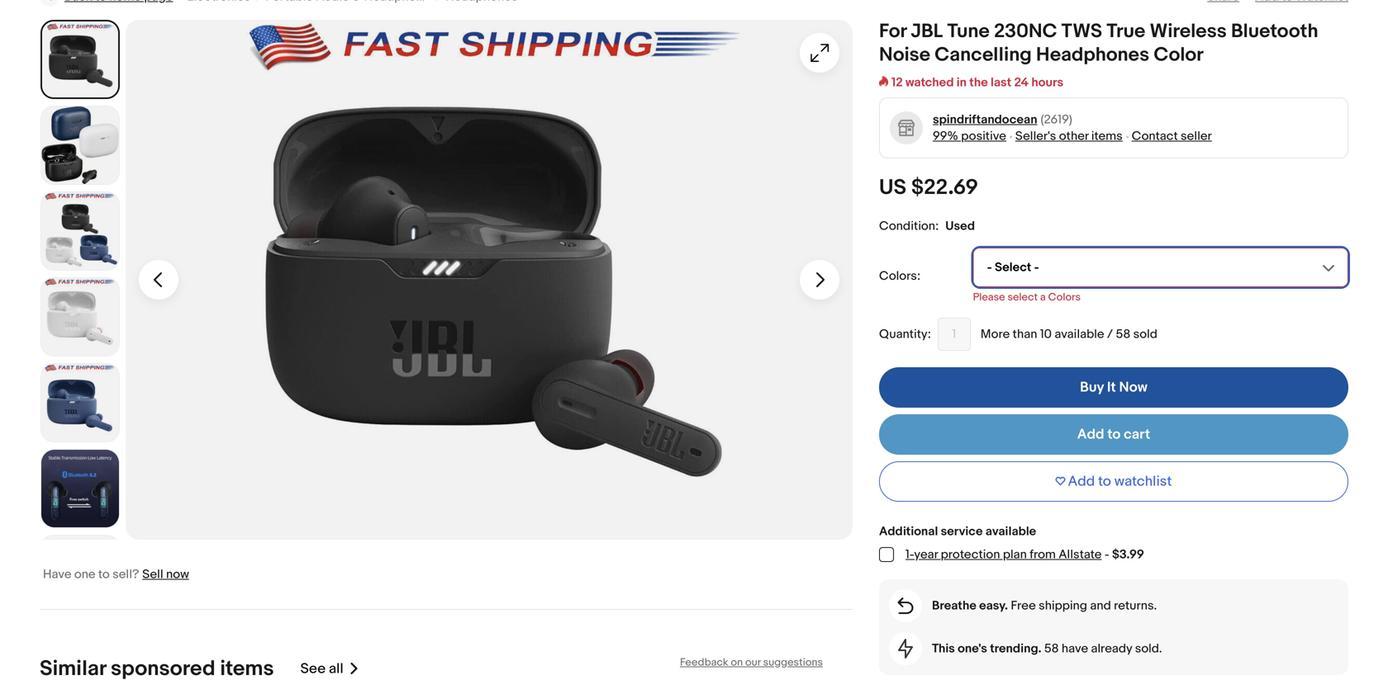 Task type: vqa. For each thing, say whether or not it's contained in the screenshot.
Visit store link
no



Task type: describe. For each thing, give the bounding box(es) containing it.
tws
[[1061, 20, 1102, 43]]

to for cart
[[1107, 426, 1121, 444]]

add to cart
[[1077, 426, 1150, 444]]

spindriftandocean (2619)
[[933, 112, 1072, 127]]

contact seller
[[1132, 129, 1212, 144]]

in
[[957, 75, 967, 90]]

seller's
[[1015, 129, 1056, 144]]

all
[[329, 661, 343, 678]]

picture 4 of 14 image
[[41, 278, 119, 356]]

230nc
[[994, 20, 1057, 43]]

buy it now
[[1080, 379, 1148, 397]]

wireless
[[1150, 20, 1227, 43]]

condition:
[[879, 219, 939, 234]]

with details__icon image for breathe
[[898, 598, 913, 615]]

12
[[892, 75, 903, 90]]

1-year protection plan from allstate - $3.99
[[906, 548, 1144, 563]]

easy.
[[979, 599, 1008, 614]]

hours
[[1032, 75, 1064, 90]]

suggestions
[[763, 657, 823, 670]]

12 watched in the last 24 hours
[[892, 75, 1064, 90]]

select
[[1008, 291, 1038, 304]]

bluetooth
[[1231, 20, 1318, 43]]

sold.
[[1135, 642, 1162, 657]]

sell?
[[112, 568, 139, 583]]

us $22.69
[[879, 175, 978, 201]]

returns.
[[1114, 599, 1157, 614]]

now
[[166, 568, 189, 583]]

our
[[745, 657, 761, 670]]

add for add to watchlist
[[1068, 474, 1095, 491]]

positive
[[961, 129, 1006, 144]]

have one to sell? sell now
[[43, 568, 189, 583]]

contact seller link
[[1132, 129, 1212, 144]]

contact
[[1132, 129, 1178, 144]]

this
[[932, 642, 955, 657]]

color
[[1154, 43, 1204, 67]]

other
[[1059, 129, 1089, 144]]

for jbl tune 230nc tws true wireless bluetooth noise cancelling headphones color - picture 1 of 14 image
[[126, 20, 853, 540]]

spindriftandocean image
[[889, 111, 923, 145]]

from
[[1030, 548, 1056, 563]]

1 vertical spatial available
[[986, 525, 1036, 540]]

10
[[1040, 327, 1052, 342]]

buy
[[1080, 379, 1104, 397]]

buy it now link
[[879, 368, 1348, 408]]

Quantity: text field
[[938, 318, 971, 351]]

picture 1 of 14 image
[[42, 21, 118, 97]]

see all
[[300, 661, 343, 678]]

a
[[1040, 291, 1046, 304]]

picture 6 of 14 image
[[41, 450, 119, 528]]

more
[[981, 327, 1010, 342]]

seller's other items
[[1015, 129, 1123, 144]]

plan
[[1003, 548, 1027, 563]]

the
[[969, 75, 988, 90]]

tune
[[947, 20, 990, 43]]

1 horizontal spatial available
[[1055, 327, 1104, 342]]

feedback
[[680, 657, 728, 670]]

have
[[1062, 642, 1088, 657]]

please select a colors
[[973, 291, 1081, 304]]

picture 2 of 14 image
[[41, 107, 119, 184]]

$22.69
[[911, 175, 978, 201]]

shipping
[[1039, 599, 1087, 614]]

items
[[1091, 129, 1123, 144]]

more than 10 available / 58 sold
[[981, 327, 1158, 342]]

and
[[1090, 599, 1111, 614]]

0 vertical spatial 58
[[1116, 327, 1131, 342]]

$3.99
[[1112, 548, 1144, 563]]

now
[[1119, 379, 1148, 397]]

See all text field
[[300, 661, 343, 678]]

service
[[941, 525, 983, 540]]

0 horizontal spatial 58
[[1044, 642, 1059, 657]]

quantity:
[[879, 327, 931, 342]]

true
[[1107, 20, 1145, 43]]



Task type: locate. For each thing, give the bounding box(es) containing it.
additional service available
[[879, 525, 1036, 540]]

99% positive
[[933, 129, 1006, 144]]

add left cart on the right bottom of page
[[1077, 426, 1104, 444]]

trending.
[[990, 642, 1042, 657]]

available
[[1055, 327, 1104, 342], [986, 525, 1036, 540]]

already
[[1091, 642, 1132, 657]]

1 vertical spatial add
[[1068, 474, 1095, 491]]

1 vertical spatial colors
[[1048, 291, 1081, 304]]

to inside button
[[1098, 474, 1111, 491]]

99% positive link
[[933, 129, 1006, 144]]

with details__icon image for this
[[898, 640, 913, 660]]

24
[[1014, 75, 1029, 90]]

have
[[43, 568, 71, 583]]

allstate
[[1059, 548, 1102, 563]]

0 vertical spatial to
[[1107, 426, 1121, 444]]

to for watchlist
[[1098, 474, 1111, 491]]

1 vertical spatial to
[[1098, 474, 1111, 491]]

cart
[[1124, 426, 1150, 444]]

0 vertical spatial with details__icon image
[[898, 598, 913, 615]]

colors right a
[[1048, 291, 1081, 304]]

sell
[[142, 568, 163, 583]]

/
[[1107, 327, 1113, 342]]

free
[[1011, 599, 1036, 614]]

one
[[74, 568, 95, 583]]

1-
[[906, 548, 914, 563]]

us
[[879, 175, 907, 201]]

2 vertical spatial to
[[98, 568, 110, 583]]

used
[[945, 219, 975, 234]]

last
[[991, 75, 1011, 90]]

58 right /
[[1116, 327, 1131, 342]]

to left cart on the right bottom of page
[[1107, 426, 1121, 444]]

for jbl tune 230nc tws true wireless bluetooth noise cancelling headphones color
[[879, 20, 1318, 67]]

cancelling
[[935, 43, 1032, 67]]

add to watchlist
[[1068, 474, 1172, 491]]

breathe
[[932, 599, 976, 614]]

protection
[[941, 548, 1000, 563]]

spindriftandocean link
[[933, 112, 1037, 128]]

0 vertical spatial available
[[1055, 327, 1104, 342]]

58 left the have
[[1044, 642, 1059, 657]]

on
[[731, 657, 743, 670]]

add down add to cart link at the bottom
[[1068, 474, 1095, 491]]

noise
[[879, 43, 930, 67]]

breathe easy. free shipping and returns.
[[932, 599, 1157, 614]]

see
[[300, 661, 326, 678]]

one's
[[958, 642, 987, 657]]

sell now link
[[142, 568, 189, 583]]

0 horizontal spatial colors
[[879, 269, 917, 284]]

1 horizontal spatial 58
[[1116, 327, 1131, 342]]

it
[[1107, 379, 1116, 397]]

0 vertical spatial add
[[1077, 426, 1104, 444]]

seller
[[1181, 129, 1212, 144]]

colors
[[879, 269, 917, 284], [1048, 291, 1081, 304]]

to left watchlist
[[1098, 474, 1111, 491]]

1 horizontal spatial colors
[[1048, 291, 1081, 304]]

to right one
[[98, 568, 110, 583]]

add for add to cart
[[1077, 426, 1104, 444]]

additional
[[879, 525, 938, 540]]

jbl
[[911, 20, 943, 43]]

0 horizontal spatial available
[[986, 525, 1036, 540]]

available left /
[[1055, 327, 1104, 342]]

99%
[[933, 129, 958, 144]]

colors down the condition:
[[879, 269, 917, 284]]

see all link
[[300, 657, 360, 681]]

1 vertical spatial 58
[[1044, 642, 1059, 657]]

please
[[973, 291, 1005, 304]]

for
[[879, 20, 907, 43]]

add to cart link
[[879, 415, 1348, 455]]

this one's trending. 58 have already sold.
[[932, 642, 1162, 657]]

available up plan
[[986, 525, 1036, 540]]

watchlist
[[1114, 474, 1172, 491]]

-
[[1105, 548, 1109, 563]]

picture 3 of 14 image
[[41, 193, 119, 270]]

(2619)
[[1041, 112, 1072, 127]]

picture 5 of 14 image
[[41, 364, 119, 442]]

with details__icon image left 'this'
[[898, 640, 913, 660]]

feedback on our suggestions link
[[680, 657, 823, 670]]

with details__icon image left breathe
[[898, 598, 913, 615]]

with details__icon image
[[898, 598, 913, 615], [898, 640, 913, 660]]

condition: used
[[879, 219, 975, 234]]

year
[[914, 548, 938, 563]]

58
[[1116, 327, 1131, 342], [1044, 642, 1059, 657]]

seller's other items link
[[1015, 129, 1123, 144]]

add to watchlist button
[[879, 462, 1348, 503]]

add inside button
[[1068, 474, 1095, 491]]

feedback on our suggestions
[[680, 657, 823, 670]]

than
[[1013, 327, 1037, 342]]

headphones
[[1036, 43, 1149, 67]]

sold
[[1133, 327, 1158, 342]]

1 vertical spatial with details__icon image
[[898, 640, 913, 660]]

watched
[[906, 75, 954, 90]]

0 vertical spatial colors
[[879, 269, 917, 284]]



